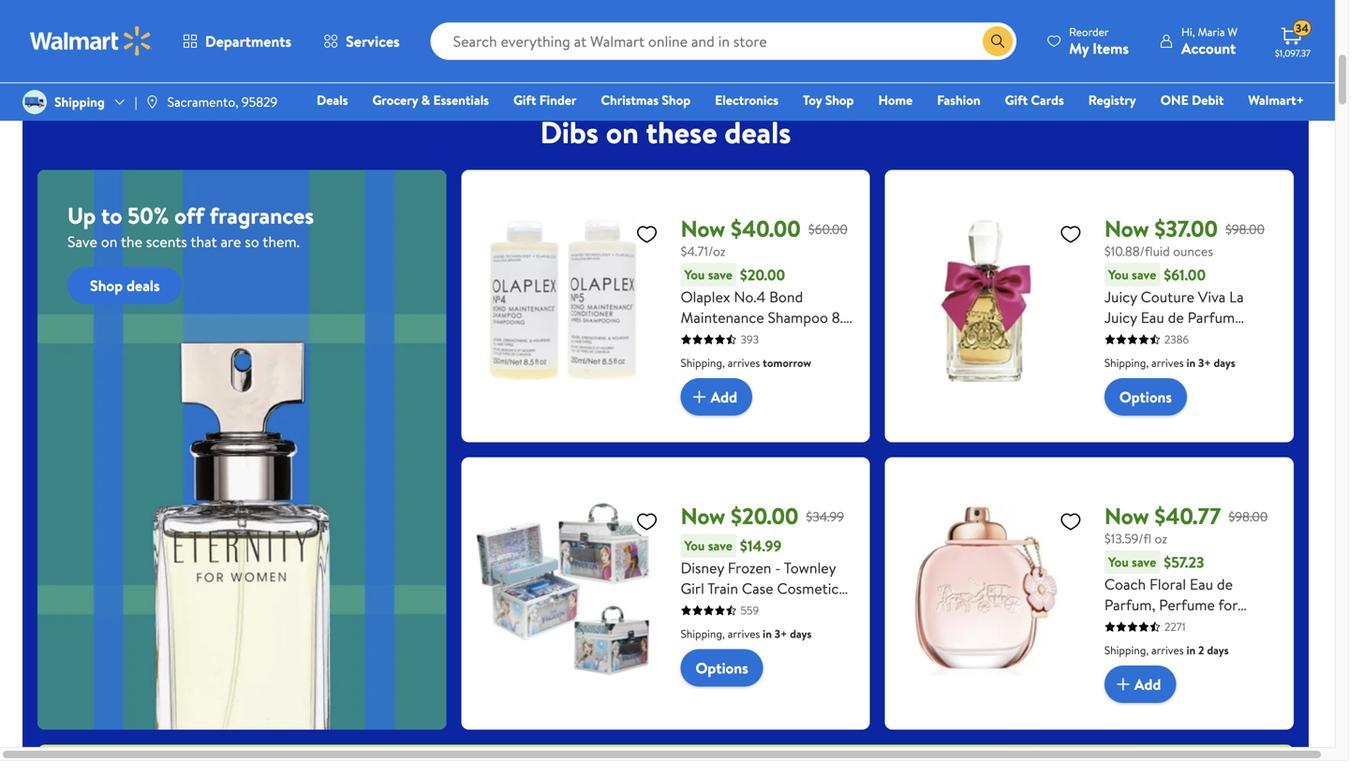 Task type: describe. For each thing, give the bounding box(es) containing it.
account
[[1182, 38, 1236, 59]]

8.5 right conditioner
[[828, 328, 848, 349]]

shipping
[[54, 93, 105, 111]]

34
[[1296, 20, 1309, 36]]

fast!
[[215, 31, 240, 50]]

scents
[[146, 232, 187, 252]]

$40.00
[[731, 213, 801, 245]]

add for $40.77
[[1135, 675, 1161, 695]]

deals inside bath & body deals
[[1208, 45, 1236, 63]]

shipping, for $40.77
[[1105, 643, 1149, 659]]

fragrance deals
[[503, 31, 592, 50]]

departments button
[[167, 19, 307, 64]]

shop inside button
[[90, 275, 123, 296]]

shipping, for save
[[681, 627, 725, 642]]

get it fast!
[[180, 31, 240, 50]]

eau inside now $40.77 $98.00 $13.59/fl oz you save $57.23 coach floral eau de parfum, perfume for women, 3 oz
[[1190, 575, 1214, 595]]

$4.71/oz
[[681, 242, 726, 261]]

add to favorites list, coach floral eau de parfum, perfume for women, 3 oz image
[[1060, 510, 1082, 534]]

one debit link
[[1152, 90, 1233, 110]]

add button for $40.77
[[1105, 666, 1176, 704]]

shave
[[965, 31, 998, 50]]

reorder my items
[[1069, 24, 1129, 59]]

hair care & tools image
[[626, 0, 693, 27]]

premium beauty deals link
[[1061, 0, 1158, 64]]

$20.00 inside now $40.00 $60.00 $4.71/oz you save $20.00 olaplex no.4 bond maintenance shampoo 8.5 oz & no.5 conditioner 8.5 oz combo pack
[[740, 265, 785, 285]]

off
[[174, 200, 204, 232]]

days for now $20.00
[[790, 627, 812, 642]]

gift finder link
[[505, 90, 585, 110]]

fragrance
[[503, 31, 560, 50]]

makeup deals
[[734, 31, 810, 50]]

hi, maria w account
[[1182, 24, 1238, 59]]

gift cards
[[1005, 91, 1064, 109]]

shop all deals link
[[49, 0, 146, 51]]

days for now $40.77
[[1207, 643, 1229, 659]]

options link for $37.00
[[1105, 379, 1187, 416]]

bath
[[1187, 31, 1214, 50]]

gift cards link
[[997, 90, 1073, 110]]

in for $40.77
[[1187, 643, 1196, 659]]

1 horizontal spatial toy
[[803, 91, 822, 109]]

|
[[135, 93, 137, 111]]

now $37.00 $98.00 $10.88/fluid ounces you save $61.00 juicy couture viva la juicy eau de parfum perfume for women, 3.4 oz
[[1105, 213, 1265, 369]]

arrives for save
[[728, 627, 760, 642]]

shave deals image
[[963, 0, 1031, 27]]

 image for sacramento, 95829
[[145, 95, 160, 110]]

gift finder
[[513, 91, 577, 109]]

shop up these
[[662, 91, 691, 109]]

floral
[[1150, 575, 1186, 595]]

toy shop
[[803, 91, 854, 109]]

now $40.77 $98.00 $13.59/fl oz you save $57.23 coach floral eau de parfum, perfume for women, 3 oz
[[1105, 501, 1268, 636]]

Search search field
[[431, 22, 1017, 60]]

95829
[[242, 93, 278, 111]]

you inside the now $37.00 $98.00 $10.88/fluid ounces you save $61.00 juicy couture viva la juicy eau de parfum perfume for women, 3.4 oz
[[1108, 266, 1129, 284]]

shampoo
[[768, 307, 828, 328]]

now $40.00 $60.00 $4.71/oz you save $20.00 olaplex no.4 bond maintenance shampoo 8.5 oz & no.5 conditioner 8.5 oz combo pack
[[681, 213, 852, 369]]

$60.00
[[809, 220, 848, 238]]

1 horizontal spatial on
[[606, 112, 639, 153]]

$37.00
[[1155, 213, 1218, 245]]

options for save
[[696, 658, 748, 679]]

$34.99
[[806, 508, 844, 526]]

gift inside you save $14.99 disney frozen - townley girl train case cosmetic pretend play toy and gift for girls, ages 3+
[[819, 599, 844, 620]]

hair
[[628, 31, 652, 50]]

save inside the now $37.00 $98.00 $10.88/fluid ounces you save $61.00 juicy couture viva la juicy eau de parfum perfume for women, 3.4 oz
[[1132, 266, 1157, 284]]

parfum,
[[1105, 595, 1156, 616]]

women, inside now $40.77 $98.00 $13.59/fl oz you save $57.23 coach floral eau de parfum, perfume for women, 3 oz
[[1105, 616, 1158, 636]]

get
[[180, 31, 201, 50]]

toy inside you save $14.99 disney frozen - townley girl train case cosmetic pretend play toy and gift for girls, ages 3+
[[766, 599, 788, 620]]

these
[[646, 112, 717, 153]]

townley
[[784, 558, 836, 579]]

sets
[[436, 31, 459, 50]]

olaplex
[[681, 287, 731, 307]]

sacramento, 95829
[[167, 93, 278, 111]]

$40.77
[[1155, 501, 1221, 532]]

cards
[[1031, 91, 1064, 109]]

add for $40.00
[[711, 387, 738, 408]]

stocking stuffers link
[[274, 0, 371, 64]]

add to cart image for now $40.77
[[1112, 674, 1135, 696]]

oz left combo at the right top
[[681, 349, 695, 369]]

$98.00 for now $40.77
[[1229, 508, 1268, 526]]

fashion link
[[929, 90, 989, 110]]

on inside up to 50% off fragrances save on the scents that are so them.
[[101, 232, 117, 252]]

deals inside premium beauty deals
[[1116, 45, 1145, 63]]

shop left 'all'
[[59, 31, 88, 50]]

oral
[[1308, 31, 1333, 50]]

gift sets
[[411, 31, 459, 50]]

ages
[[741, 620, 773, 641]]

for inside now $40.77 $98.00 $13.59/fl oz you save $57.23 coach floral eau de parfum, perfume for women, 3 oz
[[1219, 595, 1238, 616]]

3+ for save
[[775, 627, 787, 642]]

are
[[221, 232, 241, 252]]

pretend
[[681, 599, 733, 620]]

registry
[[1089, 91, 1136, 109]]

hair care & tools link
[[611, 0, 708, 64]]

options for $37.00
[[1120, 387, 1172, 408]]

fragrance deals image
[[514, 0, 581, 27]]

eau inside the now $37.00 $98.00 $10.88/fluid ounces you save $61.00 juicy couture viva la juicy eau de parfum perfume for women, 3.4 oz
[[1141, 307, 1165, 328]]

save inside now $40.00 $60.00 $4.71/oz you save $20.00 olaplex no.4 bond maintenance shampoo 8.5 oz & no.5 conditioner 8.5 oz combo pack
[[708, 266, 733, 284]]

 image for shipping
[[22, 90, 47, 114]]

save inside now $40.77 $98.00 $13.59/fl oz you save $57.23 coach floral eau de parfum, perfume for women, 3 oz
[[1132, 553, 1157, 572]]

tomorrow
[[763, 355, 812, 371]]

next slide for chipmodulewithimages list image
[[1249, 0, 1294, 34]]

walmart+
[[1249, 91, 1304, 109]]

now for $40.00
[[681, 213, 726, 245]]

shop all deals
[[59, 31, 135, 50]]

$1,097.37
[[1275, 47, 1311, 60]]

now for $40.77
[[1105, 501, 1149, 532]]

debit
[[1192, 91, 1224, 109]]

& inside now $40.00 $60.00 $4.71/oz you save $20.00 olaplex no.4 bond maintenance shampoo 8.5 oz & no.5 conditioner 8.5 oz combo pack
[[699, 328, 709, 349]]

3
[[1161, 616, 1169, 636]]

arrives for $40.77
[[1152, 643, 1184, 659]]

de inside the now $37.00 $98.00 $10.88/fluid ounces you save $61.00 juicy couture viva la juicy eau de parfum perfume for women, 3.4 oz
[[1168, 307, 1184, 328]]

559
[[741, 603, 759, 619]]

$98.00 for now $37.00
[[1226, 220, 1265, 238]]

stocking stuffers
[[298, 31, 347, 63]]

frozen
[[728, 558, 772, 579]]

arrives for $37.00
[[1152, 355, 1184, 371]]

now $20.00 $34.99
[[681, 501, 844, 532]]

bath & body deals image
[[1188, 0, 1256, 27]]

gift for gift finder
[[513, 91, 536, 109]]

coach
[[1105, 575, 1146, 595]]

items
[[1093, 38, 1129, 59]]

deals
[[317, 91, 348, 109]]

that
[[191, 232, 217, 252]]

essentials
[[433, 91, 489, 109]]

care
[[655, 31, 679, 50]]

combo
[[699, 349, 747, 369]]

car
[[1336, 31, 1349, 50]]

bond
[[769, 287, 803, 307]]

reorder
[[1069, 24, 1109, 40]]

shave deals link
[[948, 0, 1046, 51]]



Task type: locate. For each thing, give the bounding box(es) containing it.
2 vertical spatial in
[[1187, 643, 1196, 659]]

now up disney
[[681, 501, 726, 532]]

1 horizontal spatial  image
[[145, 95, 160, 110]]

eau down '$61.00'
[[1141, 307, 1165, 328]]

options link for save
[[681, 650, 763, 687]]

add down shipping, arrives in 2 days
[[1135, 675, 1161, 695]]

1 horizontal spatial options link
[[1105, 379, 1187, 416]]

days down parfum
[[1214, 355, 1236, 371]]

add to favorites list, juicy couture viva la juicy eau de parfum perfume for women, 3.4 oz image
[[1060, 223, 1082, 246]]

gift inside the gift finder link
[[513, 91, 536, 109]]

add down combo at the right top
[[711, 387, 738, 408]]

0 vertical spatial eau
[[1141, 307, 1165, 328]]

for left "girls,"
[[681, 620, 700, 641]]

shipping, for $40.00
[[681, 355, 725, 371]]

$20.00 up no.4
[[740, 265, 785, 285]]

electronics
[[715, 91, 779, 109]]

dibs on these deals
[[540, 112, 791, 153]]

gift inside gift sets link
[[411, 31, 433, 50]]

pack
[[750, 349, 781, 369]]

add button for $40.00
[[681, 379, 753, 416]]

conditioner
[[747, 328, 824, 349]]

1 horizontal spatial de
[[1217, 575, 1233, 595]]

you up disney
[[685, 537, 705, 555]]

in for $37.00
[[1187, 355, 1196, 371]]

8.5
[[832, 307, 852, 328], [828, 328, 848, 349]]

50%
[[128, 200, 169, 232]]

walmart+ link
[[1240, 90, 1313, 110]]

oz
[[681, 328, 695, 349], [681, 349, 695, 369], [1155, 530, 1168, 548], [1173, 616, 1188, 636]]

gift for gift sets
[[411, 31, 433, 50]]

and
[[792, 599, 815, 620]]

perfume inside now $40.77 $98.00 $13.59/fl oz you save $57.23 coach floral eau de parfum, perfume for women, 3 oz
[[1159, 595, 1215, 616]]

$98.00 inside the now $37.00 $98.00 $10.88/fluid ounces you save $61.00 juicy couture viva la juicy eau de parfum perfume for women, 3.4 oz
[[1226, 220, 1265, 238]]

in left 2
[[1187, 643, 1196, 659]]

you inside you save $14.99 disney frozen - townley girl train case cosmetic pretend play toy and gift for girls, ages 3+
[[685, 537, 705, 555]]

1 vertical spatial shipping, arrives in 3+ days
[[681, 627, 812, 642]]

arrives
[[728, 355, 760, 371], [1152, 355, 1184, 371], [728, 627, 760, 642], [1152, 643, 1184, 659]]

for inside you save $14.99 disney frozen - townley girl train case cosmetic pretend play toy and gift for girls, ages 3+
[[681, 620, 700, 641]]

options down oz in the right of the page
[[1120, 387, 1172, 408]]

0 horizontal spatial shipping, arrives in 3+ days
[[681, 627, 812, 642]]

you inside now $40.00 $60.00 $4.71/oz you save $20.00 olaplex no.4 bond maintenance shampoo 8.5 oz & no.5 conditioner 8.5 oz combo pack
[[685, 266, 705, 284]]

options link down "girls,"
[[681, 650, 763, 687]]

0 horizontal spatial add to cart image
[[688, 386, 711, 409]]

skincare deals image
[[851, 0, 918, 27]]

oral care image
[[1301, 0, 1349, 27]]

de up 2386
[[1168, 307, 1184, 328]]

hi,
[[1182, 24, 1195, 40]]

1 vertical spatial de
[[1217, 575, 1233, 595]]

1 horizontal spatial add
[[1135, 675, 1161, 695]]

no.5
[[712, 328, 743, 349]]

1 vertical spatial on
[[101, 232, 117, 252]]

stocking
[[298, 31, 347, 50]]

oz
[[1105, 349, 1123, 369]]

gift inside gift cards link
[[1005, 91, 1028, 109]]

add to favorites list, disney frozen - townley girl train case cosmetic pretend play toy and gift for girls, ages 3+ image
[[636, 510, 658, 534]]

now for $37.00
[[1105, 213, 1149, 245]]

viva
[[1198, 287, 1226, 307]]

toy left and
[[766, 599, 788, 620]]

0 horizontal spatial add
[[711, 387, 738, 408]]

$61.00
[[1164, 265, 1206, 285]]

0 vertical spatial de
[[1168, 307, 1184, 328]]

1 vertical spatial options link
[[681, 650, 763, 687]]

1 horizontal spatial add button
[[1105, 666, 1176, 704]]

arrives down "393"
[[728, 355, 760, 371]]

0 vertical spatial $98.00
[[1226, 220, 1265, 238]]

in down 2386
[[1187, 355, 1196, 371]]

cosmetic
[[777, 579, 839, 599]]

for down couture
[[1164, 328, 1183, 349]]

& inside "hair care & tools"
[[683, 31, 691, 50]]

$13.59/fl
[[1105, 530, 1152, 548]]

deals link
[[308, 90, 357, 110]]

0 horizontal spatial for
[[681, 620, 700, 641]]

makeup
[[734, 31, 779, 50]]

services button
[[307, 19, 416, 64]]

393
[[741, 332, 759, 348]]

options
[[1120, 387, 1172, 408], [696, 658, 748, 679]]

1 horizontal spatial options
[[1120, 387, 1172, 408]]

0 vertical spatial toy
[[803, 91, 822, 109]]

2 juicy from the top
[[1105, 307, 1137, 328]]

now for $20.00
[[681, 501, 726, 532]]

registry link
[[1080, 90, 1145, 110]]

for inside the now $37.00 $98.00 $10.88/fluid ounces you save $61.00 juicy couture viva la juicy eau de parfum perfume for women, 3.4 oz
[[1164, 328, 1183, 349]]

oz right $13.59/fl
[[1155, 530, 1168, 548]]

0 vertical spatial shipping, arrives in 3+ days
[[1105, 355, 1236, 371]]

disney
[[681, 558, 724, 579]]

ounces
[[1173, 242, 1213, 261]]

-
[[775, 558, 781, 579]]

days right 2
[[1207, 643, 1229, 659]]

0 vertical spatial options link
[[1105, 379, 1187, 416]]

$98.00 right $40.77 at bottom right
[[1229, 508, 1268, 526]]

oz right 3
[[1173, 616, 1188, 636]]

the
[[121, 232, 142, 252]]

shipping, arrives tomorrow
[[681, 355, 812, 371]]

1 vertical spatial perfume
[[1159, 595, 1215, 616]]

0 vertical spatial for
[[1164, 328, 1183, 349]]

no.4
[[734, 287, 766, 307]]

1 vertical spatial for
[[1219, 595, 1238, 616]]

shipping, arrives in 3+ days down 559
[[681, 627, 812, 642]]

shipping, arrives in 2 days
[[1105, 643, 1229, 659]]

0 vertical spatial add button
[[681, 379, 753, 416]]

sacramento,
[[167, 93, 239, 111]]

stuffers
[[300, 45, 344, 63]]

1 horizontal spatial eau
[[1190, 575, 1214, 595]]

home
[[879, 91, 913, 109]]

makeup deals image
[[738, 0, 806, 27]]

you
[[685, 266, 705, 284], [1108, 266, 1129, 284], [685, 537, 705, 555], [1108, 553, 1129, 572]]

de right floral
[[1217, 575, 1233, 595]]

fragrances
[[210, 200, 314, 232]]

1 horizontal spatial for
[[1164, 328, 1183, 349]]

girl
[[681, 579, 705, 599]]

arrives down 2386
[[1152, 355, 1184, 371]]

0 vertical spatial days
[[1214, 355, 1236, 371]]

shipping,
[[681, 355, 725, 371], [1105, 355, 1149, 371], [681, 627, 725, 642], [1105, 643, 1149, 659]]

save up disney
[[708, 537, 733, 555]]

hair care & tools
[[628, 31, 691, 63]]

you inside now $40.77 $98.00 $13.59/fl oz you save $57.23 coach floral eau de parfum, perfume for women, 3 oz
[[1108, 553, 1129, 572]]

0 vertical spatial add to cart image
[[688, 386, 711, 409]]

shipping, down no.5
[[681, 355, 725, 371]]

one debit
[[1161, 91, 1224, 109]]

1 vertical spatial eau
[[1190, 575, 1214, 595]]

perfume inside the now $37.00 $98.00 $10.88/fluid ounces you save $61.00 juicy couture viva la juicy eau de parfum perfume for women, 3.4 oz
[[1105, 328, 1161, 349]]

options link
[[1105, 379, 1187, 416], [681, 650, 763, 687]]

perfume up 2271
[[1159, 595, 1215, 616]]

1 vertical spatial options
[[696, 658, 748, 679]]

on down christmas
[[606, 112, 639, 153]]

in for save
[[763, 627, 772, 642]]

shave deals
[[965, 31, 1030, 50]]

1 vertical spatial add
[[1135, 675, 1161, 695]]

toy right "electronics" "link"
[[803, 91, 822, 109]]

1 horizontal spatial women,
[[1187, 328, 1240, 349]]

so
[[245, 232, 259, 252]]

0 vertical spatial add
[[711, 387, 738, 408]]

arrives down 559
[[728, 627, 760, 642]]

gift sets image
[[401, 0, 469, 27]]

oral car
[[1308, 31, 1349, 50]]

2 vertical spatial for
[[681, 620, 700, 641]]

3+ for $37.00
[[1199, 355, 1211, 371]]

2 horizontal spatial for
[[1219, 595, 1238, 616]]

grocery
[[372, 91, 418, 109]]

my
[[1069, 38, 1089, 59]]

home link
[[870, 90, 921, 110]]

save
[[67, 232, 97, 252]]

in down play at the right bottom of page
[[763, 627, 772, 642]]

1 vertical spatial women,
[[1105, 616, 1158, 636]]

arrives down 2271
[[1152, 643, 1184, 659]]

0 vertical spatial in
[[1187, 355, 1196, 371]]

add to favorites list, olaplex no.4 bond maintenance shampoo 8.5 oz & no.5 conditioner 8.5 oz combo pack image
[[636, 223, 658, 246]]

bath & body deals
[[1187, 31, 1257, 63]]

Walmart Site-Wide search field
[[431, 22, 1017, 60]]

0 horizontal spatial options link
[[681, 650, 763, 687]]

now right add to favorites list, olaplex no.4 bond maintenance shampoo 8.5 oz & no.5 conditioner 8.5 oz combo pack icon
[[681, 213, 726, 245]]

3+ inside you save $14.99 disney frozen - townley girl train case cosmetic pretend play toy and gift for girls, ages 3+
[[776, 620, 793, 641]]

you save $14.99 disney frozen - townley girl train case cosmetic pretend play toy and gift for girls, ages 3+
[[681, 536, 844, 641]]

0 horizontal spatial options
[[696, 658, 748, 679]]

search icon image
[[991, 34, 1006, 49]]

add to cart image for now $40.00
[[688, 386, 711, 409]]

 image left shipping
[[22, 90, 47, 114]]

gift right and
[[819, 599, 844, 620]]

eau down $57.23
[[1190, 575, 1214, 595]]

finder
[[540, 91, 577, 109]]

gift for gift cards
[[1005, 91, 1028, 109]]

options down "girls,"
[[696, 658, 748, 679]]

girls,
[[704, 620, 737, 641]]

shop down save
[[90, 275, 123, 296]]

women, inside the now $37.00 $98.00 $10.88/fluid ounces you save $61.00 juicy couture viva la juicy eau de parfum perfume for women, 3.4 oz
[[1187, 328, 1240, 349]]

1 vertical spatial $98.00
[[1229, 508, 1268, 526]]

shipping, arrives in 3+ days for save
[[681, 627, 812, 642]]

shipping, arrives in 3+ days down 2386
[[1105, 355, 1236, 371]]

options link down oz in the right of the page
[[1105, 379, 1187, 416]]

them.
[[263, 232, 300, 252]]

gift left finder
[[513, 91, 536, 109]]

add to cart image down shipping, arrives in 2 days
[[1112, 674, 1135, 696]]

walmart image
[[30, 26, 152, 56]]

you up coach on the right bottom
[[1108, 553, 1129, 572]]

premium beauty deals image
[[1076, 0, 1143, 27]]

bath & body deals link
[[1173, 0, 1271, 64]]

grocery & essentials link
[[364, 90, 498, 110]]

2271
[[1165, 620, 1186, 635]]

1 vertical spatial add button
[[1105, 666, 1176, 704]]

de inside now $40.77 $98.00 $13.59/fl oz you save $57.23 coach floral eau de parfum, perfume for women, 3 oz
[[1217, 575, 1233, 595]]

1 juicy from the top
[[1105, 287, 1137, 307]]

now right add to favorites list, juicy couture viva la juicy eau de parfum perfume for women, 3.4 oz icon
[[1105, 213, 1149, 245]]

2
[[1199, 643, 1205, 659]]

2 vertical spatial days
[[1207, 643, 1229, 659]]

0 horizontal spatial toy
[[766, 599, 788, 620]]

shipping, down parfum,
[[1105, 643, 1149, 659]]

days down and
[[790, 627, 812, 642]]

save inside you save $14.99 disney frozen - townley girl train case cosmetic pretend play toy and gift for girls, ages 3+
[[708, 537, 733, 555]]

0 vertical spatial women,
[[1187, 328, 1240, 349]]

3+
[[1199, 355, 1211, 371], [776, 620, 793, 641], [775, 627, 787, 642]]

add button down shipping, arrives in 2 days
[[1105, 666, 1176, 704]]

gift left cards
[[1005, 91, 1028, 109]]

shop left home link
[[825, 91, 854, 109]]

$14.99
[[740, 536, 782, 557]]

oz left no.5
[[681, 328, 695, 349]]

you down $10.88/fluid
[[1108, 266, 1129, 284]]

1 horizontal spatial shipping, arrives in 3+ days
[[1105, 355, 1236, 371]]

christmas shop
[[601, 91, 691, 109]]

& inside bath & body deals
[[1217, 31, 1225, 50]]

now inside now $40.77 $98.00 $13.59/fl oz you save $57.23 coach floral eau de parfum, perfume for women, 3 oz
[[1105, 501, 1149, 532]]

$98.00 right $37.00
[[1226, 220, 1265, 238]]

1 vertical spatial in
[[763, 627, 772, 642]]

toy
[[803, 91, 822, 109], [766, 599, 788, 620]]

8.5 right the shampoo
[[832, 307, 852, 328]]

1 vertical spatial toy
[[766, 599, 788, 620]]

$98.00 inside now $40.77 $98.00 $13.59/fl oz you save $57.23 coach floral eau de parfum, perfume for women, 3 oz
[[1229, 508, 1268, 526]]

now inside now $40.00 $60.00 $4.71/oz you save $20.00 olaplex no.4 bond maintenance shampoo 8.5 oz & no.5 conditioner 8.5 oz combo pack
[[681, 213, 726, 245]]

1 vertical spatial $20.00
[[731, 501, 799, 532]]

shipping, down couture
[[1105, 355, 1149, 371]]

save down $10.88/fluid
[[1132, 266, 1157, 284]]

women, left 3.4
[[1187, 328, 1240, 349]]

juicy up oz in the right of the page
[[1105, 307, 1137, 328]]

perfume left 2386
[[1105, 328, 1161, 349]]

0 vertical spatial $20.00
[[740, 265, 785, 285]]

shop deals
[[90, 275, 160, 296]]

0 horizontal spatial de
[[1168, 307, 1184, 328]]

save up the olaplex
[[708, 266, 733, 284]]

fragrance deals link
[[499, 0, 596, 51]]

body
[[1229, 31, 1257, 50]]

0 horizontal spatial on
[[101, 232, 117, 252]]

gift
[[411, 31, 433, 50], [513, 91, 536, 109], [1005, 91, 1028, 109], [819, 599, 844, 620]]

on
[[606, 112, 639, 153], [101, 232, 117, 252]]

1 vertical spatial add to cart image
[[1112, 674, 1135, 696]]

1 horizontal spatial add to cart image
[[1112, 674, 1135, 696]]

on left the
[[101, 232, 117, 252]]

departments
[[205, 31, 292, 52]]

days for now $37.00
[[1214, 355, 1236, 371]]

0 vertical spatial options
[[1120, 387, 1172, 408]]

now inside the now $37.00 $98.00 $10.88/fluid ounces you save $61.00 juicy couture viva la juicy eau de parfum perfume for women, 3.4 oz
[[1105, 213, 1149, 245]]

up to 50% off fragrances save on the scents that are so them.
[[67, 200, 314, 252]]

$20.00 up $14.99 at bottom right
[[731, 501, 799, 532]]

juicy left couture
[[1105, 287, 1137, 307]]

to
[[101, 200, 122, 232]]

arrives for $40.00
[[728, 355, 760, 371]]

0 horizontal spatial add button
[[681, 379, 753, 416]]

gift left sets
[[411, 31, 433, 50]]

makeup deals link
[[723, 0, 821, 51]]

 image right | in the left of the page
[[145, 95, 160, 110]]

deals inside button
[[127, 275, 160, 296]]

0 vertical spatial perfume
[[1105, 328, 1161, 349]]

save
[[708, 266, 733, 284], [1132, 266, 1157, 284], [708, 537, 733, 555], [1132, 553, 1157, 572]]

get it fast! link
[[161, 0, 259, 51]]

0 vertical spatial on
[[606, 112, 639, 153]]

shipping, for $37.00
[[1105, 355, 1149, 371]]

save down $13.59/fl
[[1132, 553, 1157, 572]]

add button down combo at the right top
[[681, 379, 753, 416]]

 image
[[22, 90, 47, 114], [145, 95, 160, 110]]

0 horizontal spatial  image
[[22, 90, 47, 114]]

add to cart image down combo at the right top
[[688, 386, 711, 409]]

shipping, arrives in 3+ days for $37.00
[[1105, 355, 1236, 371]]

0 horizontal spatial eau
[[1141, 307, 1165, 328]]

for right floral
[[1219, 595, 1238, 616]]

2386
[[1165, 332, 1189, 348]]

you up the olaplex
[[685, 266, 705, 284]]

now right "add to favorites list, coach floral eau de parfum, perfume for women, 3 oz" image
[[1105, 501, 1149, 532]]

deals inside 'link'
[[563, 31, 592, 50]]

0 horizontal spatial women,
[[1105, 616, 1158, 636]]

1 vertical spatial days
[[790, 627, 812, 642]]

$20.00
[[740, 265, 785, 285], [731, 501, 799, 532]]

women, left 3
[[1105, 616, 1158, 636]]

shipping, down pretend
[[681, 627, 725, 642]]

add to cart image
[[688, 386, 711, 409], [1112, 674, 1135, 696]]



Task type: vqa. For each thing, say whether or not it's contained in the screenshot.
Santee,
no



